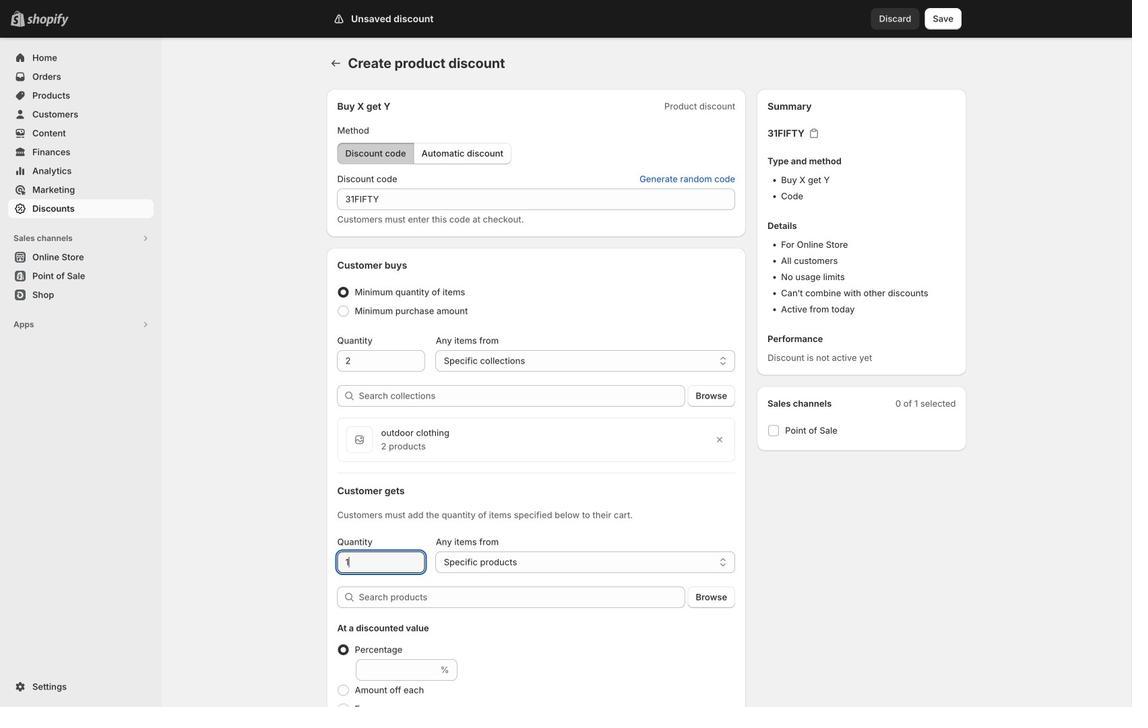 Task type: locate. For each thing, give the bounding box(es) containing it.
None text field
[[337, 189, 735, 210], [337, 350, 425, 372], [337, 552, 425, 573], [356, 660, 438, 681], [337, 189, 735, 210], [337, 350, 425, 372], [337, 552, 425, 573], [356, 660, 438, 681]]

shopify image
[[27, 13, 69, 27]]



Task type: describe. For each thing, give the bounding box(es) containing it.
Search collections text field
[[359, 385, 685, 407]]

Search products text field
[[359, 587, 685, 608]]



